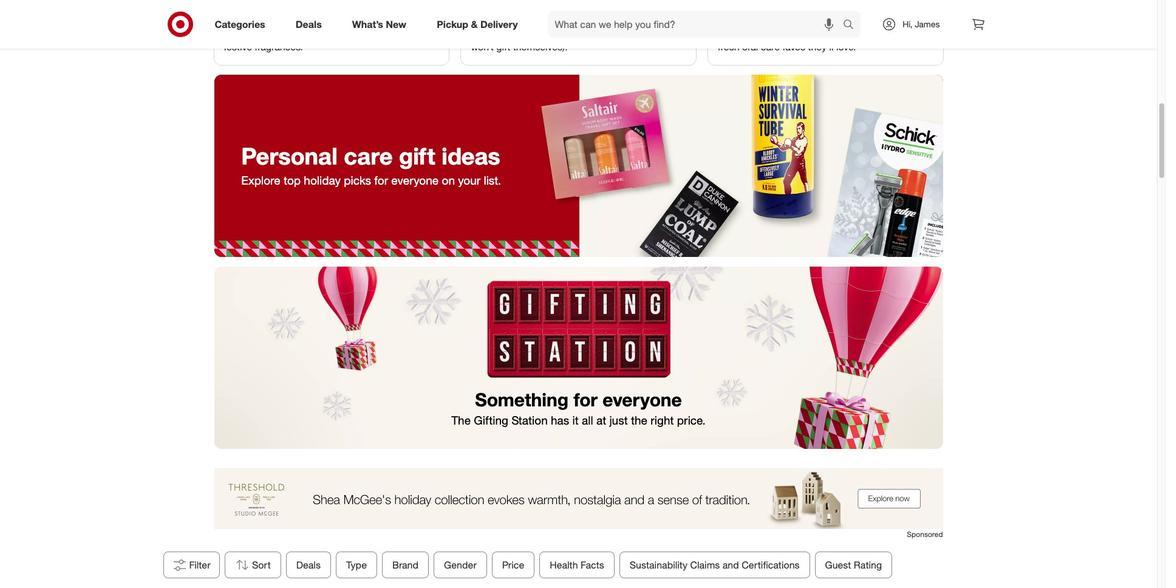 Task type: vqa. For each thing, say whether or not it's contained in the screenshot.
wrap
yes



Task type: describe. For each thing, give the bounding box(es) containing it.
list.
[[484, 173, 501, 187]]

the
[[452, 413, 471, 427]]

personal
[[241, 142, 338, 170]]

new holiday scents explore deodorant, body wash, lotion & more in festive fragrances.
[[224, 12, 430, 53]]

hi, james
[[903, 19, 940, 29]]

just
[[610, 413, 628, 427]]

body
[[310, 29, 332, 41]]

everything
[[549, 29, 594, 41]]

what's new
[[352, 18, 407, 30]]

explore inside the personal care gift ideas explore top holiday picks for everyone on your list.
[[241, 173, 281, 187]]

1 horizontal spatial &
[[471, 18, 478, 30]]

what's
[[352, 18, 383, 30]]

has
[[551, 413, 569, 427]]

gift inside 'men's grooming gifts surprise 'em with everything they'll want (but won't gift themselves).'
[[497, 41, 510, 53]]

men's grooming gifts surprise 'em with everything they'll want (but won't gift themselves).
[[471, 12, 665, 53]]

james
[[915, 19, 940, 29]]

pickup & delivery
[[437, 18, 518, 30]]

in
[[423, 29, 430, 41]]

type
[[346, 559, 367, 571]]

right
[[651, 413, 674, 427]]

surprise
[[471, 29, 507, 41]]

(but
[[648, 29, 665, 41]]

sort button
[[225, 552, 281, 579]]

deals button
[[286, 552, 331, 579]]

'em
[[510, 29, 525, 41]]

certifications
[[742, 559, 800, 571]]

flossers
[[770, 29, 804, 41]]

gifting station image
[[214, 267, 943, 449]]

water
[[743, 29, 767, 41]]

gender
[[444, 559, 477, 571]]

search button
[[838, 11, 867, 40]]

want
[[624, 29, 645, 41]]

your
[[458, 173, 481, 187]]

faves
[[783, 41, 806, 53]]

deals link
[[285, 11, 337, 38]]

gender button
[[434, 552, 487, 579]]

themselves).
[[513, 41, 568, 53]]

personal care gift ideas explore top holiday picks for everyone on your list.
[[241, 142, 501, 187]]

more
[[398, 29, 420, 41]]

won't
[[471, 41, 494, 53]]

price button
[[492, 552, 535, 579]]

advertisement region
[[214, 469, 943, 529]]

at
[[597, 413, 606, 427]]

on
[[442, 173, 455, 187]]

gifts
[[562, 12, 586, 26]]

hi,
[[903, 19, 913, 29]]

gift inside the personal care gift ideas explore top holiday picks for everyone on your list.
[[399, 142, 435, 170]]

wash,
[[335, 29, 359, 41]]

health facts
[[550, 559, 604, 571]]

type button
[[336, 552, 377, 579]]

deodorant,
[[260, 29, 307, 41]]

dental,
[[847, 29, 877, 41]]

up
[[903, 29, 915, 41]]

gifting
[[474, 413, 508, 427]]

explore inside new holiday scents explore deodorant, body wash, lotion & more in festive fragrances.
[[224, 29, 257, 41]]

guest rating button
[[815, 552, 892, 579]]

from
[[718, 29, 740, 41]]

guest rating
[[825, 559, 882, 571]]

facts
[[581, 559, 604, 571]]

deals for deals link
[[296, 18, 322, 30]]

claims
[[690, 559, 720, 571]]

rating
[[854, 559, 882, 571]]

sort
[[252, 559, 271, 571]]

they'll
[[597, 29, 621, 41]]

sponsored
[[907, 530, 943, 539]]



Task type: locate. For each thing, give the bounding box(es) containing it.
deals inside deals link
[[296, 18, 322, 30]]

with
[[528, 29, 546, 41]]

0 vertical spatial everyone
[[391, 173, 439, 187]]

oral
[[742, 41, 758, 53]]

to
[[806, 29, 815, 41]]

care inside the personal care gift ideas explore top holiday picks for everyone on your list.
[[344, 142, 393, 170]]

gift left ideas
[[399, 142, 435, 170]]

everyone inside something for everyone the gifting station has it all at just the right price.
[[603, 388, 682, 411]]

power
[[818, 29, 845, 41]]

the
[[631, 413, 648, 427]]

for up all
[[574, 388, 598, 411]]

lotion
[[362, 29, 386, 41]]

1 horizontal spatial gift
[[497, 41, 510, 53]]

station
[[512, 413, 548, 427]]

0 horizontal spatial for
[[374, 173, 388, 187]]

pickup
[[437, 18, 468, 30]]

brand button
[[382, 552, 429, 579]]

explore
[[224, 29, 257, 41], [241, 173, 281, 187]]

everyone
[[391, 173, 439, 187], [603, 388, 682, 411]]

pickup & delivery link
[[427, 11, 533, 38]]

brighter
[[741, 12, 785, 26]]

1 horizontal spatial new
[[386, 18, 407, 30]]

and
[[723, 559, 739, 571]]

1 horizontal spatial everyone
[[603, 388, 682, 411]]

categories
[[215, 18, 265, 30]]

new
[[224, 12, 248, 26], [386, 18, 407, 30]]

everyone left on
[[391, 173, 439, 187]]

for right "picks"
[[374, 173, 388, 187]]

smiles
[[788, 12, 823, 26]]

price
[[502, 559, 524, 571]]

0 vertical spatial for
[[374, 173, 388, 187]]

fresh
[[718, 41, 740, 53]]

new up festive
[[224, 12, 248, 26]]

guest
[[825, 559, 851, 571]]

holiday right top
[[304, 173, 341, 187]]

categories link
[[204, 11, 281, 38]]

gift right won't
[[497, 41, 510, 53]]

1 vertical spatial gift
[[399, 142, 435, 170]]

0 horizontal spatial everyone
[[391, 173, 439, 187]]

gift
[[497, 41, 510, 53], [399, 142, 435, 170]]

0 horizontal spatial care
[[344, 142, 393, 170]]

deals inside deals button
[[296, 559, 321, 571]]

care right oral on the top right of page
[[761, 41, 780, 53]]

scents
[[294, 12, 331, 26]]

sustainability claims and certifications
[[630, 559, 800, 571]]

brand
[[392, 559, 418, 571]]

new right the lotion
[[386, 18, 407, 30]]

& right the pickup at the top of the page
[[471, 18, 478, 30]]

delivery
[[481, 18, 518, 30]]

1 horizontal spatial for
[[574, 388, 598, 411]]

filter button
[[163, 552, 220, 579]]

care up "picks"
[[344, 142, 393, 170]]

health
[[550, 559, 578, 571]]

0 vertical spatial deals
[[296, 18, 322, 30]]

& inside new holiday scents explore deodorant, body wash, lotion & more in festive fragrances.
[[389, 29, 395, 41]]

holiday up deodorant,
[[251, 12, 291, 26]]

0 vertical spatial gift
[[497, 41, 510, 53]]

holiday
[[251, 12, 291, 26], [304, 173, 341, 187]]

0 vertical spatial explore
[[224, 29, 257, 41]]

sustainability claims and certifications button
[[619, 552, 810, 579]]

1 horizontal spatial holiday
[[304, 173, 341, 187]]

fragrances.
[[255, 41, 303, 53]]

1 vertical spatial care
[[344, 142, 393, 170]]

1 vertical spatial deals
[[296, 559, 321, 571]]

1 vertical spatial everyone
[[603, 388, 682, 411]]

all
[[582, 413, 593, 427]]

for inside something for everyone the gifting station has it all at just the right price.
[[574, 388, 598, 411]]

picks
[[344, 173, 371, 187]]

gift
[[718, 12, 738, 26]]

health facts button
[[539, 552, 614, 579]]

holiday inside the personal care gift ideas explore top holiday picks for everyone on your list.
[[304, 173, 341, 187]]

what's new link
[[342, 11, 422, 38]]

care inside gift brighter smiles from water flossers to power dental, wrap up fresh oral care faves they'll love.
[[761, 41, 780, 53]]

something
[[475, 388, 569, 411]]

they'll
[[808, 41, 834, 53]]

everyone up the
[[603, 388, 682, 411]]

1 vertical spatial holiday
[[304, 173, 341, 187]]

0 horizontal spatial gift
[[399, 142, 435, 170]]

gift brighter smiles from water flossers to power dental, wrap up fresh oral care faves they'll love.
[[718, 12, 915, 53]]

0 vertical spatial holiday
[[251, 12, 291, 26]]

0 horizontal spatial &
[[389, 29, 395, 41]]

1 vertical spatial explore
[[241, 173, 281, 187]]

ideas
[[442, 142, 500, 170]]

explore left top
[[241, 173, 281, 187]]

0 horizontal spatial holiday
[[251, 12, 291, 26]]

wrap
[[879, 29, 901, 41]]

care
[[761, 41, 780, 53], [344, 142, 393, 170]]

for inside the personal care gift ideas explore top holiday picks for everyone on your list.
[[374, 173, 388, 187]]

0 horizontal spatial new
[[224, 12, 248, 26]]

festive
[[224, 41, 252, 53]]

price.
[[677, 413, 706, 427]]

1 horizontal spatial care
[[761, 41, 780, 53]]

new inside new holiday scents explore deodorant, body wash, lotion & more in festive fragrances.
[[224, 12, 248, 26]]

something for everyone the gifting station has it all at just the right price.
[[452, 388, 706, 427]]

What can we help you find? suggestions appear below search field
[[548, 11, 846, 38]]

0 vertical spatial care
[[761, 41, 780, 53]]

grooming
[[506, 12, 558, 26]]

it
[[573, 413, 579, 427]]

love.
[[837, 41, 856, 53]]

holiday inside new holiday scents explore deodorant, body wash, lotion & more in festive fragrances.
[[251, 12, 291, 26]]

everyone inside the personal care gift ideas explore top holiday picks for everyone on your list.
[[391, 173, 439, 187]]

men's
[[471, 12, 503, 26]]

explore left deodorant,
[[224, 29, 257, 41]]

search
[[838, 19, 867, 31]]

1 vertical spatial for
[[574, 388, 598, 411]]

& left more
[[389, 29, 395, 41]]

for
[[374, 173, 388, 187], [574, 388, 598, 411]]

deals for deals button
[[296, 559, 321, 571]]

filter
[[189, 559, 211, 571]]

top
[[284, 173, 301, 187]]

sustainability
[[630, 559, 688, 571]]

&
[[471, 18, 478, 30], [389, 29, 395, 41]]



